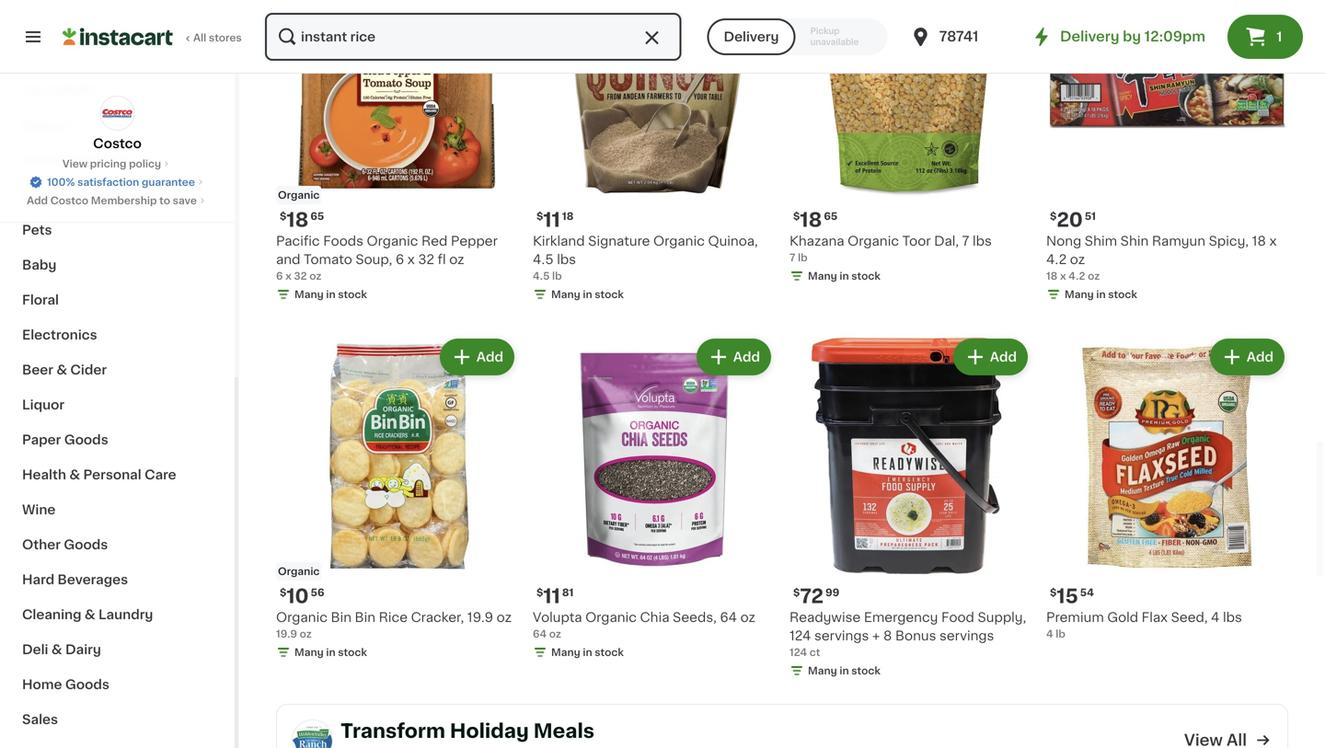Task type: describe. For each thing, give the bounding box(es) containing it.
stores
[[209, 33, 242, 43]]

wine link
[[11, 492, 224, 527]]

many for kirkland signature organic quinoa, 4.5 lbs
[[551, 289, 580, 299]]

chia
[[640, 611, 669, 624]]

sales
[[22, 713, 58, 726]]

1
[[1277, 30, 1282, 43]]

costco link
[[93, 96, 142, 153]]

pets
[[22, 224, 52, 237]]

food
[[941, 611, 974, 624]]

bakery
[[22, 119, 69, 132]]

in for volupta
[[583, 647, 592, 657]]

add costco membership to save
[[27, 196, 197, 206]]

1 vertical spatial 4
[[1046, 629, 1053, 639]]

household link
[[11, 73, 224, 108]]

beer & cider
[[22, 364, 107, 376]]

& for snacks
[[73, 189, 84, 202]]

guarantee
[[142, 177, 195, 187]]

18 down nong
[[1046, 271, 1058, 281]]

many for readywise emergency food supply, 124 servings + 8 bonus servings
[[808, 666, 837, 676]]

many in stock for kirkland
[[551, 289, 624, 299]]

bonus
[[895, 629, 936, 642]]

service type group
[[707, 18, 888, 55]]

hard
[[22, 573, 54, 586]]

pacific foods organic red pepper and tomato soup, 6 x 32 fl oz 6 x 32 oz
[[276, 235, 498, 281]]

hidden valley ranch image
[[292, 720, 333, 748]]

goods for paper goods
[[64, 433, 108, 446]]

2 4.5 from the top
[[533, 271, 550, 281]]

lb inside premium gold flax seed, 4 lbs 4 lb
[[1056, 629, 1066, 639]]

khazana organic toor dal, 7 lbs 7 lb
[[790, 235, 992, 263]]

oz right fl at the top left of the page
[[449, 253, 464, 266]]

delivery for delivery by 12:09pm
[[1060, 30, 1119, 43]]

lbs for 18
[[973, 235, 992, 247]]

organic up 10
[[278, 566, 320, 576]]

1 horizontal spatial all
[[1227, 732, 1247, 748]]

100% satisfaction guarantee button
[[29, 171, 206, 190]]

sales link
[[11, 702, 224, 737]]

shim
[[1085, 235, 1117, 247]]

stock for readywise
[[851, 666, 881, 676]]

organic up the pacific
[[278, 190, 320, 200]]

0 horizontal spatial 64
[[533, 629, 547, 639]]

product group containing 72
[[790, 335, 1032, 682]]

in for readywise
[[840, 666, 849, 676]]

0 horizontal spatial 6
[[276, 271, 283, 281]]

other
[[22, 538, 61, 551]]

policy
[[129, 159, 161, 169]]

all stores
[[193, 33, 242, 43]]

78741 button
[[910, 11, 1020, 63]]

18 inside '$ 11 18'
[[562, 211, 574, 221]]

view pricing policy
[[62, 159, 161, 169]]

add for 15
[[1247, 351, 1274, 363]]

0 horizontal spatial 32
[[294, 271, 307, 281]]

100% satisfaction guarantee
[[47, 177, 195, 187]]

99
[[825, 587, 840, 598]]

electronics
[[22, 329, 97, 341]]

$ 11 18
[[537, 210, 574, 230]]

0 vertical spatial 64
[[720, 611, 737, 624]]

2 servings from the left
[[940, 629, 994, 642]]

deli & dairy
[[22, 643, 101, 656]]

organic inside the organic bin bin rice cracker, 19.9 oz 19.9 oz
[[276, 611, 328, 624]]

quinoa,
[[708, 235, 758, 247]]

candy
[[87, 189, 131, 202]]

meals
[[533, 722, 595, 741]]

pepper
[[451, 235, 498, 247]]

many in stock for readywise
[[808, 666, 881, 676]]

add for 10
[[476, 351, 503, 363]]

lb for 18
[[798, 253, 808, 263]]

pets link
[[11, 213, 224, 248]]

& for meat
[[59, 154, 70, 167]]

add costco membership to save link
[[27, 193, 208, 208]]

cracker,
[[411, 611, 464, 624]]

many in stock for volupta
[[551, 647, 624, 657]]

snacks
[[22, 189, 70, 202]]

add button for 72
[[955, 340, 1026, 374]]

in for organic
[[326, 647, 336, 657]]

8
[[883, 629, 892, 642]]

deli & dairy link
[[11, 632, 224, 667]]

delivery by 12:09pm
[[1060, 30, 1206, 43]]

1 vertical spatial 4.2
[[1069, 271, 1085, 281]]

$ 20 51
[[1050, 210, 1096, 230]]

1 bin from the left
[[331, 611, 352, 624]]

health & personal care
[[22, 468, 176, 481]]

oz down shim
[[1088, 271, 1100, 281]]

health
[[22, 468, 66, 481]]

organic inside pacific foods organic red pepper and tomato soup, 6 x 32 fl oz 6 x 32 oz
[[367, 235, 418, 247]]

stock for pacific
[[338, 289, 367, 299]]

beverages
[[58, 573, 128, 586]]

shin
[[1121, 235, 1149, 247]]

wine
[[22, 503, 56, 516]]

in for khazana
[[840, 271, 849, 281]]

khazana
[[790, 235, 844, 247]]

supply,
[[978, 611, 1026, 624]]

liquor
[[22, 398, 64, 411]]

$ 10 56
[[280, 587, 324, 606]]

delivery for delivery
[[724, 30, 779, 43]]

floral link
[[11, 283, 224, 317]]

many in stock for khazana
[[808, 271, 881, 281]]

15
[[1057, 587, 1078, 606]]

72
[[800, 587, 824, 606]]

product group containing 11
[[533, 335, 775, 663]]

ct
[[810, 647, 820, 657]]

health & personal care link
[[11, 457, 224, 492]]

0 horizontal spatial 4.2
[[1046, 253, 1067, 266]]

gold
[[1107, 611, 1138, 624]]

tomato
[[304, 253, 352, 266]]

many for organic bin bin rice cracker, 19.9 oz
[[294, 647, 324, 657]]

other goods link
[[11, 527, 224, 562]]

x right spicy, on the top right
[[1269, 235, 1277, 247]]

$ for volupta
[[537, 587, 543, 598]]

deli
[[22, 643, 48, 656]]

organic inside khazana organic toor dal, 7 lbs 7 lb
[[848, 235, 899, 247]]

$ 18 65 for khazana
[[793, 210, 838, 230]]

personal
[[83, 468, 141, 481]]

$ for khazana
[[793, 211, 800, 221]]

20
[[1057, 210, 1083, 230]]

snacks & candy
[[22, 189, 131, 202]]

oz down "tomato"
[[309, 271, 321, 281]]

in for nong
[[1096, 289, 1106, 299]]

paper
[[22, 433, 61, 446]]

& for deli
[[51, 643, 62, 656]]

1 124 from the top
[[790, 629, 811, 642]]

kirkland
[[533, 235, 585, 247]]

hard beverages
[[22, 573, 128, 586]]

ramyun
[[1152, 235, 1206, 247]]

2 bin from the left
[[355, 611, 376, 624]]

1 horizontal spatial 19.9
[[467, 611, 493, 624]]

flax
[[1142, 611, 1168, 624]]

65 for khazana
[[824, 211, 838, 221]]

$ 15 54
[[1050, 587, 1094, 606]]

$ for readywise
[[793, 587, 800, 598]]

1 horizontal spatial 6
[[396, 253, 404, 266]]

view for view pricing policy
[[62, 159, 87, 169]]

holiday
[[450, 722, 529, 741]]

oz down nong
[[1070, 253, 1085, 266]]

fl
[[438, 253, 446, 266]]

costco logo image
[[100, 96, 135, 131]]

$ 11 81
[[537, 587, 574, 606]]

oz down $ 10 56
[[300, 629, 312, 639]]

1 horizontal spatial 32
[[418, 253, 434, 266]]

soup,
[[356, 253, 392, 266]]



Task type: locate. For each thing, give the bounding box(es) containing it.
1 vertical spatial 6
[[276, 271, 283, 281]]

stock down the +
[[851, 666, 881, 676]]

organic left the toor
[[848, 235, 899, 247]]

x left fl at the top left of the page
[[407, 253, 415, 266]]

0 horizontal spatial delivery
[[724, 30, 779, 43]]

baby link
[[11, 248, 224, 283]]

11 for $ 11 81
[[543, 587, 560, 606]]

lb down premium
[[1056, 629, 1066, 639]]

servings down food
[[940, 629, 994, 642]]

in down khazana
[[840, 271, 849, 281]]

stock down khazana organic toor dal, 7 lbs 7 lb
[[851, 271, 881, 281]]

$ for nong
[[1050, 211, 1057, 221]]

many down ct
[[808, 666, 837, 676]]

0 horizontal spatial $ 18 65
[[280, 210, 324, 230]]

in down the organic bin bin rice cracker, 19.9 oz 19.9 oz
[[326, 647, 336, 657]]

& inside meat & seafood link
[[59, 154, 70, 167]]

2 horizontal spatial lb
[[1056, 629, 1066, 639]]

1 horizontal spatial bin
[[355, 611, 376, 624]]

stock for organic
[[338, 647, 367, 657]]

& right beer
[[56, 364, 67, 376]]

$ inside $ 10 56
[[280, 587, 287, 598]]

oz down volupta
[[549, 629, 561, 639]]

2 horizontal spatial lbs
[[1223, 611, 1242, 624]]

many in stock down volupta
[[551, 647, 624, 657]]

64 right seeds,
[[720, 611, 737, 624]]

$ up the pacific
[[280, 211, 287, 221]]

65 up the pacific
[[310, 211, 324, 221]]

organic left chia
[[585, 611, 637, 624]]

0 vertical spatial 124
[[790, 629, 811, 642]]

many in stock for nong
[[1065, 289, 1137, 299]]

red
[[421, 235, 448, 247]]

kirkland signature organic quinoa, 4.5 lbs 4.5 lb
[[533, 235, 758, 281]]

x down and
[[285, 271, 291, 281]]

& inside beer & cider "link"
[[56, 364, 67, 376]]

3 add button from the left
[[955, 340, 1026, 374]]

11 inside product group
[[543, 587, 560, 606]]

$ 18 65
[[280, 210, 324, 230], [793, 210, 838, 230]]

meat
[[22, 154, 56, 167]]

membership
[[91, 196, 157, 206]]

view all
[[1184, 732, 1247, 748]]

1 $ 18 65 from the left
[[280, 210, 324, 230]]

add for 72
[[990, 351, 1017, 363]]

2 product group from the left
[[533, 335, 775, 663]]

$ for pacific
[[280, 211, 287, 221]]

foods
[[323, 235, 363, 247]]

beer & cider link
[[11, 352, 224, 387]]

by
[[1123, 30, 1141, 43]]

add button for 10
[[442, 340, 513, 374]]

organic left quinoa,
[[653, 235, 705, 247]]

dal,
[[934, 235, 959, 247]]

$ up premium
[[1050, 587, 1057, 598]]

1 product group from the left
[[276, 335, 518, 663]]

$ inside $ 11 81
[[537, 587, 543, 598]]

1 vertical spatial costco
[[50, 196, 88, 206]]

32
[[418, 253, 434, 266], [294, 271, 307, 281]]

many in stock
[[808, 271, 881, 281], [294, 289, 367, 299], [551, 289, 624, 299], [1065, 289, 1137, 299], [294, 647, 367, 657], [551, 647, 624, 657], [808, 666, 881, 676]]

spicy,
[[1209, 235, 1249, 247]]

6
[[396, 253, 404, 266], [276, 271, 283, 281]]

0 horizontal spatial 7
[[790, 253, 795, 263]]

0 vertical spatial 7
[[962, 235, 969, 247]]

0 horizontal spatial costco
[[50, 196, 88, 206]]

in down readywise in the bottom right of the page
[[840, 666, 849, 676]]

volupta
[[533, 611, 582, 624]]

81
[[562, 587, 574, 598]]

costco down 100%
[[50, 196, 88, 206]]

stock down the organic bin bin rice cracker, 19.9 oz 19.9 oz
[[338, 647, 367, 657]]

7 right dal, at the top
[[962, 235, 969, 247]]

signature
[[588, 235, 650, 247]]

lb down khazana
[[798, 253, 808, 263]]

0 vertical spatial view
[[62, 159, 87, 169]]

organic up soup,
[[367, 235, 418, 247]]

& up 100%
[[59, 154, 70, 167]]

& down the beverages
[[85, 608, 95, 621]]

1 horizontal spatial servings
[[940, 629, 994, 642]]

home goods link
[[11, 667, 224, 702]]

many in stock down khazana
[[808, 271, 881, 281]]

6 right soup,
[[396, 253, 404, 266]]

0 vertical spatial 4.5
[[533, 253, 554, 266]]

delivery
[[1060, 30, 1119, 43], [724, 30, 779, 43]]

$ left '56' at the bottom
[[280, 587, 287, 598]]

lbs inside khazana organic toor dal, 7 lbs 7 lb
[[973, 235, 992, 247]]

& right deli
[[51, 643, 62, 656]]

1 horizontal spatial 4.2
[[1069, 271, 1085, 281]]

2 add button from the left
[[698, 340, 769, 374]]

0 vertical spatial 11
[[543, 210, 560, 230]]

x
[[1269, 235, 1277, 247], [407, 253, 415, 266], [285, 271, 291, 281], [1060, 271, 1066, 281]]

costco up view pricing policy link
[[93, 137, 142, 150]]

1 vertical spatial goods
[[64, 538, 108, 551]]

1 vertical spatial lb
[[552, 271, 562, 281]]

& for health
[[69, 468, 80, 481]]

in for kirkland
[[583, 289, 592, 299]]

satisfaction
[[77, 177, 139, 187]]

$ left 81
[[537, 587, 543, 598]]

1 horizontal spatial lb
[[798, 253, 808, 263]]

0 horizontal spatial all
[[193, 33, 206, 43]]

many down nong
[[1065, 289, 1094, 299]]

0 vertical spatial 19.9
[[467, 611, 493, 624]]

$ 18 65 up the pacific
[[280, 210, 324, 230]]

seed,
[[1171, 611, 1208, 624]]

$ up kirkland
[[537, 211, 543, 221]]

1 horizontal spatial 65
[[824, 211, 838, 221]]

11 for $ 11 18
[[543, 210, 560, 230]]

& for cleaning
[[85, 608, 95, 621]]

care
[[145, 468, 176, 481]]

organic down $ 10 56
[[276, 611, 328, 624]]

1 horizontal spatial 64
[[720, 611, 737, 624]]

x down nong
[[1060, 271, 1066, 281]]

1 horizontal spatial lbs
[[973, 235, 992, 247]]

many in stock down ct
[[808, 666, 881, 676]]

$ up nong
[[1050, 211, 1057, 221]]

7
[[962, 235, 969, 247], [790, 253, 795, 263]]

cleaning & laundry link
[[11, 597, 224, 632]]

seeds,
[[673, 611, 717, 624]]

Search field
[[265, 13, 681, 61]]

goods for other goods
[[64, 538, 108, 551]]

& down 100%
[[73, 189, 84, 202]]

product group
[[276, 335, 518, 663], [533, 335, 775, 663], [790, 335, 1032, 682], [1046, 335, 1288, 641]]

many down volupta
[[551, 647, 580, 657]]

product group containing 15
[[1046, 335, 1288, 641]]

baby
[[22, 259, 57, 271]]

100%
[[47, 177, 75, 187]]

$ inside '$ 11 18'
[[537, 211, 543, 221]]

0 horizontal spatial 19.9
[[276, 629, 297, 639]]

0 vertical spatial 6
[[396, 253, 404, 266]]

premium gold flax seed, 4 lbs 4 lb
[[1046, 611, 1242, 639]]

lbs for 11
[[557, 253, 576, 266]]

oz right seeds,
[[740, 611, 756, 624]]

0 horizontal spatial view
[[62, 159, 87, 169]]

19.9 down 10
[[276, 629, 297, 639]]

6 down and
[[276, 271, 283, 281]]

in down shim
[[1096, 289, 1106, 299]]

1 11 from the top
[[543, 210, 560, 230]]

many down $ 10 56
[[294, 647, 324, 657]]

add button for 15
[[1212, 340, 1283, 374]]

many for pacific foods organic red pepper and tomato soup, 6 x 32 fl oz
[[294, 289, 324, 299]]

in down kirkland
[[583, 289, 592, 299]]

4.5
[[533, 253, 554, 266], [533, 271, 550, 281]]

1 horizontal spatial costco
[[93, 137, 142, 150]]

$ inside the $ 20 51
[[1050, 211, 1057, 221]]

organic bin bin rice cracker, 19.9 oz 19.9 oz
[[276, 611, 512, 639]]

servings
[[814, 629, 869, 642], [940, 629, 994, 642]]

organic inside kirkland signature organic quinoa, 4.5 lbs 4.5 lb
[[653, 235, 705, 247]]

goods up health & personal care
[[64, 433, 108, 446]]

1 vertical spatial lbs
[[557, 253, 576, 266]]

18 up the pacific
[[287, 210, 309, 230]]

56
[[311, 587, 324, 598]]

volupta organic chia seeds, 64 oz 64 oz
[[533, 611, 756, 639]]

2 vertical spatial lbs
[[1223, 611, 1242, 624]]

many in stock for pacific
[[294, 289, 367, 299]]

1 vertical spatial 11
[[543, 587, 560, 606]]

0 vertical spatial all
[[193, 33, 206, 43]]

snacks & candy link
[[11, 178, 224, 213]]

meat & seafood link
[[11, 143, 224, 178]]

stock for volupta
[[595, 647, 624, 657]]

1 button
[[1228, 15, 1303, 59]]

4 add button from the left
[[1212, 340, 1283, 374]]

1 horizontal spatial delivery
[[1060, 30, 1119, 43]]

lb down kirkland
[[552, 271, 562, 281]]

oz left volupta
[[497, 611, 512, 624]]

& inside snacks & candy link
[[73, 189, 84, 202]]

0 horizontal spatial 65
[[310, 211, 324, 221]]

18 up kirkland
[[562, 211, 574, 221]]

3 product group from the left
[[790, 335, 1032, 682]]

0 horizontal spatial bin
[[331, 611, 352, 624]]

& right health
[[69, 468, 80, 481]]

& for beer
[[56, 364, 67, 376]]

32 down and
[[294, 271, 307, 281]]

stock for kirkland
[[595, 289, 624, 299]]

4 down premium
[[1046, 629, 1053, 639]]

1 vertical spatial 19.9
[[276, 629, 297, 639]]

18 right spicy, on the top right
[[1252, 235, 1266, 247]]

many for khazana organic toor dal, 7 lbs
[[808, 271, 837, 281]]

0 vertical spatial goods
[[64, 433, 108, 446]]

0 vertical spatial 32
[[418, 253, 434, 266]]

lb inside kirkland signature organic quinoa, 4.5 lbs 4.5 lb
[[552, 271, 562, 281]]

add for 11
[[733, 351, 760, 363]]

$ 18 65 for pacific
[[280, 210, 324, 230]]

electronics link
[[11, 317, 224, 352]]

goods down dairy
[[65, 678, 109, 691]]

stock for nong
[[1108, 289, 1137, 299]]

4 right seed,
[[1211, 611, 1220, 624]]

all stores link
[[63, 11, 243, 63]]

1 vertical spatial 124
[[790, 647, 807, 657]]

lbs right seed,
[[1223, 611, 1242, 624]]

stock for khazana
[[851, 271, 881, 281]]

0 vertical spatial costco
[[93, 137, 142, 150]]

many in stock down "tomato"
[[294, 289, 367, 299]]

1 servings from the left
[[814, 629, 869, 642]]

0 vertical spatial lb
[[798, 253, 808, 263]]

65 up khazana
[[824, 211, 838, 221]]

19.9 right cracker,
[[467, 611, 493, 624]]

1 vertical spatial 4.5
[[533, 271, 550, 281]]

lb for 11
[[552, 271, 562, 281]]

premium
[[1046, 611, 1104, 624]]

lbs inside kirkland signature organic quinoa, 4.5 lbs 4.5 lb
[[557, 253, 576, 266]]

goods for home goods
[[65, 678, 109, 691]]

& inside deli & dairy link
[[51, 643, 62, 656]]

readywise
[[790, 611, 861, 624]]

19.9
[[467, 611, 493, 624], [276, 629, 297, 639]]

18 up khazana
[[800, 210, 822, 230]]

1 4.5 from the top
[[533, 253, 554, 266]]

all inside all stores link
[[193, 33, 206, 43]]

many for volupta organic chia seeds, 64 oz
[[551, 647, 580, 657]]

0 vertical spatial 4
[[1211, 611, 1220, 624]]

lbs right dal, at the top
[[973, 235, 992, 247]]

many down khazana
[[808, 271, 837, 281]]

many in stock for organic
[[294, 647, 367, 657]]

goods
[[64, 433, 108, 446], [64, 538, 108, 551], [65, 678, 109, 691]]

stock down "volupta organic chia seeds, 64 oz 64 oz" at the bottom of the page
[[595, 647, 624, 657]]

many for nong shim shin ramyun spicy, 18 x 4.2 oz
[[1065, 289, 1094, 299]]

$ for kirkland
[[537, 211, 543, 221]]

124 up ct
[[790, 629, 811, 642]]

2 vertical spatial lb
[[1056, 629, 1066, 639]]

$ up khazana
[[793, 211, 800, 221]]

0 horizontal spatial 4
[[1046, 629, 1053, 639]]

many in stock down kirkland
[[551, 289, 624, 299]]

in down "volupta organic chia seeds, 64 oz 64 oz" at the bottom of the page
[[583, 647, 592, 657]]

+
[[872, 629, 880, 642]]

$ 18 65 up khazana
[[793, 210, 838, 230]]

1 vertical spatial view
[[1184, 732, 1223, 748]]

65
[[310, 211, 324, 221], [824, 211, 838, 221]]

64 down volupta
[[533, 629, 547, 639]]

0 vertical spatial lbs
[[973, 235, 992, 247]]

$ inside $ 15 54
[[1050, 587, 1057, 598]]

4 product group from the left
[[1046, 335, 1288, 641]]

many in stock down shim
[[1065, 289, 1137, 299]]

1 horizontal spatial view
[[1184, 732, 1223, 748]]

many down kirkland
[[551, 289, 580, 299]]

cleaning & laundry
[[22, 608, 153, 621]]

delivery inside "delivery" button
[[724, 30, 779, 43]]

2 124 from the top
[[790, 647, 807, 657]]

11 left 81
[[543, 587, 560, 606]]

delivery button
[[707, 18, 796, 55]]

2 11 from the top
[[543, 587, 560, 606]]

7 down khazana
[[790, 253, 795, 263]]

$ 72 99
[[793, 587, 840, 606]]

view
[[62, 159, 87, 169], [1184, 732, 1223, 748]]

emergency
[[864, 611, 938, 624]]

in
[[840, 271, 849, 281], [326, 289, 336, 299], [583, 289, 592, 299], [1096, 289, 1106, 299], [326, 647, 336, 657], [583, 647, 592, 657], [840, 666, 849, 676]]

product group containing 10
[[276, 335, 518, 663]]

toor
[[902, 235, 931, 247]]

goods up the beverages
[[64, 538, 108, 551]]

transform holiday meals
[[341, 722, 595, 741]]

2 $ 18 65 from the left
[[793, 210, 838, 230]]

2 vertical spatial goods
[[65, 678, 109, 691]]

32 left fl at the top left of the page
[[418, 253, 434, 266]]

11 up kirkland
[[543, 210, 560, 230]]

& inside cleaning & laundry link
[[85, 608, 95, 621]]

rice
[[379, 611, 408, 624]]

$ for organic
[[280, 587, 287, 598]]

$ inside $ 72 99
[[793, 587, 800, 598]]

lbs inside premium gold flax seed, 4 lbs 4 lb
[[1223, 611, 1242, 624]]

1 add button from the left
[[442, 340, 513, 374]]

many
[[808, 271, 837, 281], [294, 289, 324, 299], [551, 289, 580, 299], [1065, 289, 1094, 299], [294, 647, 324, 657], [551, 647, 580, 657], [808, 666, 837, 676]]

1 vertical spatial 32
[[294, 271, 307, 281]]

0 horizontal spatial lbs
[[557, 253, 576, 266]]

$ left 99
[[793, 587, 800, 598]]

dairy
[[65, 643, 101, 656]]

1 vertical spatial 7
[[790, 253, 795, 263]]

in for pacific
[[326, 289, 336, 299]]

lbs down kirkland
[[557, 253, 576, 266]]

delivery inside delivery by 12:09pm link
[[1060, 30, 1119, 43]]

home goods
[[22, 678, 109, 691]]

instacart logo image
[[63, 26, 173, 48]]

2 65 from the left
[[824, 211, 838, 221]]

stock down nong shim shin ramyun spicy, 18 x 4.2 oz 18 x 4.2 oz
[[1108, 289, 1137, 299]]

1 vertical spatial all
[[1227, 732, 1247, 748]]

organic inside "volupta organic chia seeds, 64 oz 64 oz"
[[585, 611, 637, 624]]

0 horizontal spatial servings
[[814, 629, 869, 642]]

pricing
[[90, 159, 126, 169]]

bakery link
[[11, 108, 224, 143]]

1 horizontal spatial 7
[[962, 235, 969, 247]]

paper goods link
[[11, 422, 224, 457]]

other goods
[[22, 538, 108, 551]]

in down "tomato"
[[326, 289, 336, 299]]

0 vertical spatial 4.2
[[1046, 253, 1067, 266]]

many in stock down '56' at the bottom
[[294, 647, 367, 657]]

nong shim shin ramyun spicy, 18 x 4.2 oz 18 x 4.2 oz
[[1046, 235, 1277, 281]]

view pricing policy link
[[62, 156, 172, 171]]

11
[[543, 210, 560, 230], [543, 587, 560, 606]]

124 left ct
[[790, 647, 807, 657]]

home
[[22, 678, 62, 691]]

65 for pacific
[[310, 211, 324, 221]]

view for view all
[[1184, 732, 1223, 748]]

1 65 from the left
[[310, 211, 324, 221]]

lb inside khazana organic toor dal, 7 lbs 7 lb
[[798, 253, 808, 263]]

meat & seafood
[[22, 154, 129, 167]]

& inside health & personal care link
[[69, 468, 80, 481]]

cleaning
[[22, 608, 81, 621]]

add button for 11
[[698, 340, 769, 374]]

servings down readywise in the bottom right of the page
[[814, 629, 869, 642]]

0 horizontal spatial lb
[[552, 271, 562, 281]]

stock down kirkland signature organic quinoa, 4.5 lbs 4.5 lb
[[595, 289, 624, 299]]

many down "tomato"
[[294, 289, 324, 299]]

1 horizontal spatial 4
[[1211, 611, 1220, 624]]

hard beverages link
[[11, 562, 224, 597]]

1 horizontal spatial $ 18 65
[[793, 210, 838, 230]]

54
[[1080, 587, 1094, 598]]

None search field
[[263, 11, 683, 63]]

1 vertical spatial 64
[[533, 629, 547, 639]]

stock down soup,
[[338, 289, 367, 299]]

nong
[[1046, 235, 1082, 247]]

paper goods
[[22, 433, 108, 446]]



Task type: vqa. For each thing, say whether or not it's contained in the screenshot.
The $ within $ 72 99
yes



